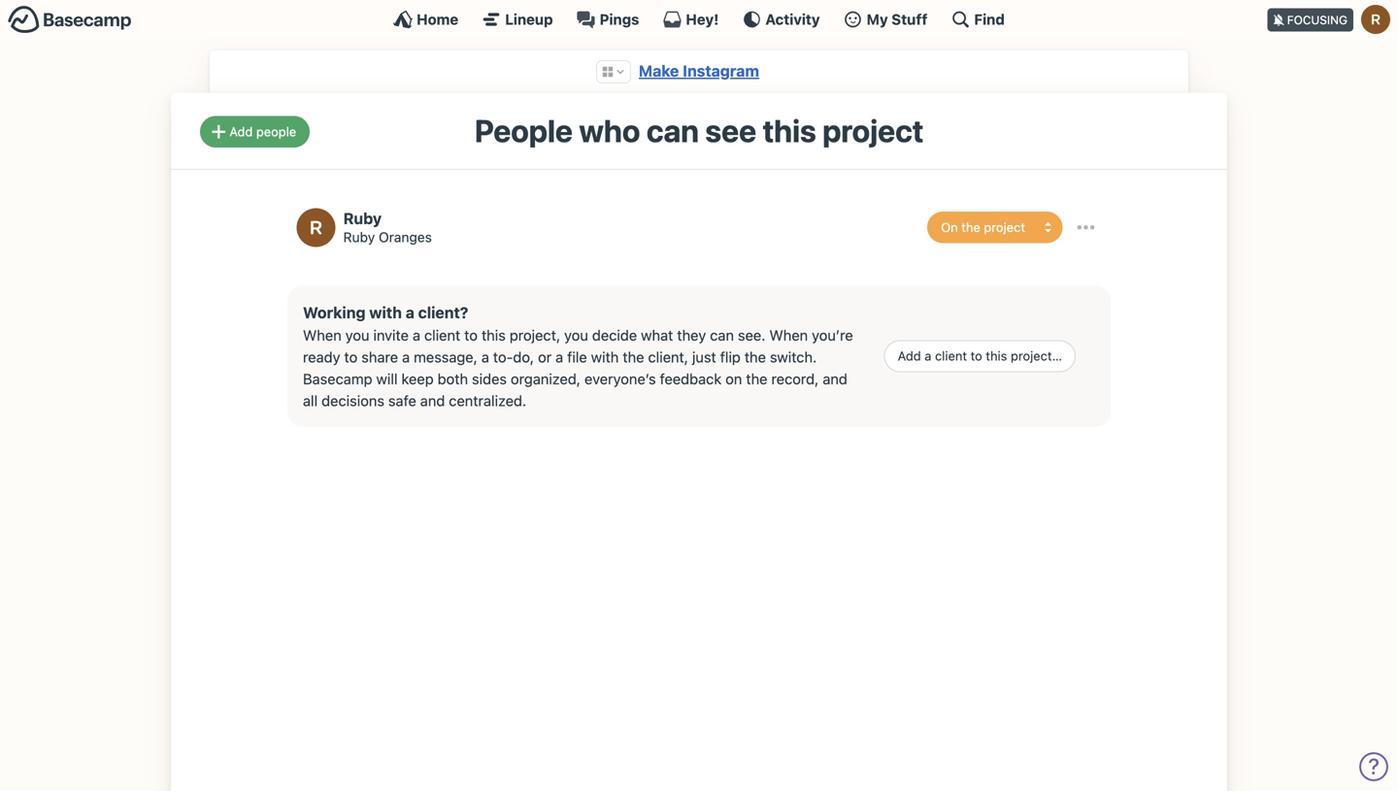 Task type: locate. For each thing, give the bounding box(es) containing it.
1 horizontal spatial can
[[710, 327, 734, 344]]

pings button
[[576, 10, 639, 29]]

to-
[[493, 349, 513, 366]]

to
[[464, 327, 478, 344], [344, 349, 358, 366], [971, 349, 982, 363]]

and down 'keep'
[[420, 392, 445, 409]]

2 when from the left
[[769, 327, 808, 344]]

people who can see this project
[[475, 112, 924, 149]]

switch accounts image
[[8, 5, 132, 35]]

0 horizontal spatial client
[[424, 327, 460, 344]]

when
[[303, 327, 342, 344], [769, 327, 808, 344]]

my
[[867, 11, 888, 28]]

can left see
[[647, 112, 699, 149]]

1 vertical spatial this
[[482, 327, 506, 344]]

main element
[[0, 0, 1398, 38]]

0 horizontal spatial with
[[369, 303, 402, 322]]

you're
[[812, 327, 853, 344]]

2 horizontal spatial this
[[986, 349, 1007, 363]]

1 vertical spatial ruby
[[343, 229, 375, 245]]

see.
[[738, 327, 766, 344]]

0 vertical spatial add
[[229, 124, 253, 139]]

0 horizontal spatial this
[[482, 327, 506, 344]]

this
[[763, 112, 816, 149], [482, 327, 506, 344], [986, 349, 1007, 363]]

share
[[361, 349, 398, 366]]

this left project…
[[986, 349, 1007, 363]]

0 vertical spatial with
[[369, 303, 402, 322]]

the
[[623, 349, 644, 366], [745, 349, 766, 366], [746, 370, 768, 387]]

working
[[303, 303, 366, 322]]

0 horizontal spatial to
[[344, 349, 358, 366]]

keep
[[402, 370, 434, 387]]

0 horizontal spatial add
[[229, 124, 253, 139]]

a
[[406, 303, 414, 322], [413, 327, 420, 344], [402, 349, 410, 366], [481, 349, 489, 366], [556, 349, 563, 366], [925, 349, 932, 363]]

2 vertical spatial this
[[986, 349, 1007, 363]]

1 horizontal spatial client
[[935, 349, 967, 363]]

1 horizontal spatial with
[[591, 349, 619, 366]]

1 vertical spatial and
[[420, 392, 445, 409]]

with down decide
[[591, 349, 619, 366]]

both
[[438, 370, 468, 387]]

the down see.
[[745, 349, 766, 366]]

client,
[[648, 349, 688, 366]]

just
[[692, 349, 716, 366]]

who
[[579, 112, 640, 149]]

focusing
[[1287, 13, 1348, 27]]

1 horizontal spatial this
[[763, 112, 816, 149]]

1 horizontal spatial you
[[564, 327, 588, 344]]

ruby left oranges
[[343, 229, 375, 245]]

ruby
[[343, 209, 382, 228], [343, 229, 375, 245]]

hey! button
[[663, 10, 719, 29]]

safe
[[388, 392, 416, 409]]

or
[[538, 349, 552, 366]]

the right on
[[746, 370, 768, 387]]

0 vertical spatial client
[[424, 327, 460, 344]]

ruby image left ruby ruby oranges
[[297, 208, 336, 247]]

client left project…
[[935, 349, 967, 363]]

1 horizontal spatial when
[[769, 327, 808, 344]]

client up message,
[[424, 327, 460, 344]]

2 you from the left
[[564, 327, 588, 344]]

ruby image
[[1361, 5, 1390, 34], [297, 208, 336, 247]]

0 horizontal spatial you
[[345, 327, 369, 344]]

working with a client? when you invite a client to this project, you decide what they can see. when you're ready to share a message, a to-do, or a file with the client, just flip the switch. basecamp will keep both sides organized, everyone's feedback on the record, and all decisions safe and centralized.
[[303, 303, 853, 409]]

client inside working with a client? when you invite a client to this project, you decide what they can see. when you're ready to share a message, a to-do, or a file with the client, just flip the switch. basecamp will keep both sides organized, everyone's feedback on the record, and all decisions safe and centralized.
[[424, 327, 460, 344]]

to up basecamp
[[344, 349, 358, 366]]

to left project…
[[971, 349, 982, 363]]

0 vertical spatial this
[[763, 112, 816, 149]]

activity
[[765, 11, 820, 28]]

find button
[[951, 10, 1005, 29]]

ready
[[303, 349, 340, 366]]

lineup
[[505, 11, 553, 28]]

this for people who can see this project
[[763, 112, 816, 149]]

0 vertical spatial ruby
[[343, 209, 382, 228]]

and right record,
[[823, 370, 848, 387]]

1 horizontal spatial ruby image
[[1361, 5, 1390, 34]]

pings
[[600, 11, 639, 28]]

and
[[823, 370, 848, 387], [420, 392, 445, 409]]

this right see
[[763, 112, 816, 149]]

with up invite
[[369, 303, 402, 322]]

add a client to this project…
[[898, 349, 1062, 363]]

my stuff button
[[843, 10, 928, 29]]

this for add a client to this project…
[[986, 349, 1007, 363]]

when up ready
[[303, 327, 342, 344]]

can up flip
[[710, 327, 734, 344]]

add
[[229, 124, 253, 139], [898, 349, 921, 363]]

2 ruby from the top
[[343, 229, 375, 245]]

0 vertical spatial ruby image
[[1361, 5, 1390, 34]]

to up message,
[[464, 327, 478, 344]]

0 horizontal spatial can
[[647, 112, 699, 149]]

do,
[[513, 349, 534, 366]]

you up file
[[564, 327, 588, 344]]

can
[[647, 112, 699, 149], [710, 327, 734, 344]]

ruby up oranges
[[343, 209, 382, 228]]

1 you from the left
[[345, 327, 369, 344]]

1 vertical spatial ruby image
[[297, 208, 336, 247]]

with
[[369, 303, 402, 322], [591, 349, 619, 366]]

add for add people
[[229, 124, 253, 139]]

1 horizontal spatial add
[[898, 349, 921, 363]]

people
[[475, 112, 573, 149]]

project
[[823, 112, 924, 149]]

0 vertical spatial can
[[647, 112, 699, 149]]

when up switch.
[[769, 327, 808, 344]]

1 horizontal spatial and
[[823, 370, 848, 387]]

ruby image right focusing
[[1361, 5, 1390, 34]]

2 horizontal spatial to
[[971, 349, 982, 363]]

add people link
[[200, 116, 310, 148]]

you
[[345, 327, 369, 344], [564, 327, 588, 344]]

1 vertical spatial client
[[935, 349, 967, 363]]

this up to- at top left
[[482, 327, 506, 344]]

client
[[424, 327, 460, 344], [935, 349, 967, 363]]

stuff
[[892, 11, 928, 28]]

invite
[[373, 327, 409, 344]]

1 when from the left
[[303, 327, 342, 344]]

you up share
[[345, 327, 369, 344]]

1 vertical spatial add
[[898, 349, 921, 363]]

people
[[256, 124, 296, 139]]

0 horizontal spatial when
[[303, 327, 342, 344]]

record,
[[771, 370, 819, 387]]

1 vertical spatial can
[[710, 327, 734, 344]]

make
[[639, 62, 679, 80]]

activity link
[[742, 10, 820, 29]]



Task type: describe. For each thing, give the bounding box(es) containing it.
this inside working with a client? when you invite a client to this project, you decide what they can see. when you're ready to share a message, a to-do, or a file with the client, just flip the switch. basecamp will keep both sides organized, everyone's feedback on the record, and all decisions safe and centralized.
[[482, 327, 506, 344]]

client?
[[418, 303, 468, 322]]

my stuff
[[867, 11, 928, 28]]

focusing button
[[1268, 0, 1398, 38]]

home
[[417, 11, 459, 28]]

ruby ruby oranges
[[343, 209, 432, 245]]

ruby image inside 'focusing' popup button
[[1361, 5, 1390, 34]]

oranges
[[379, 229, 432, 245]]

decide
[[592, 327, 637, 344]]

make instagram link
[[639, 62, 759, 80]]

instagram
[[683, 62, 759, 80]]

make instagram
[[639, 62, 759, 80]]

1 ruby from the top
[[343, 209, 382, 228]]

project,
[[510, 327, 560, 344]]

file
[[567, 349, 587, 366]]

all
[[303, 392, 318, 409]]

0 horizontal spatial and
[[420, 392, 445, 409]]

switch.
[[770, 349, 817, 366]]

flip
[[720, 349, 741, 366]]

add a client to this project… link
[[884, 341, 1076, 372]]

what
[[641, 327, 673, 344]]

decisions
[[322, 392, 384, 409]]

organized,
[[511, 370, 581, 387]]

will
[[376, 370, 398, 387]]

message,
[[414, 349, 478, 366]]

home link
[[393, 10, 459, 29]]

see
[[705, 112, 756, 149]]

1 horizontal spatial to
[[464, 327, 478, 344]]

hey!
[[686, 11, 719, 28]]

feedback
[[660, 370, 722, 387]]

basecamp
[[303, 370, 372, 387]]

0 horizontal spatial ruby image
[[297, 208, 336, 247]]

can inside working with a client? when you invite a client to this project, you decide what they can see. when you're ready to share a message, a to-do, or a file with the client, just flip the switch. basecamp will keep both sides organized, everyone's feedback on the record, and all decisions safe and centralized.
[[710, 327, 734, 344]]

on
[[726, 370, 742, 387]]

1 vertical spatial with
[[591, 349, 619, 366]]

add people
[[229, 124, 296, 139]]

add for add a client to this project…
[[898, 349, 921, 363]]

lineup link
[[482, 10, 553, 29]]

client inside add a client to this project… link
[[935, 349, 967, 363]]

find
[[974, 11, 1005, 28]]

sides
[[472, 370, 507, 387]]

0 vertical spatial and
[[823, 370, 848, 387]]

everyone's
[[585, 370, 656, 387]]

project…
[[1011, 349, 1062, 363]]

centralized.
[[449, 392, 527, 409]]

they
[[677, 327, 706, 344]]

the up everyone's
[[623, 349, 644, 366]]



Task type: vqa. For each thing, say whether or not it's contained in the screenshot.
leftmost client
yes



